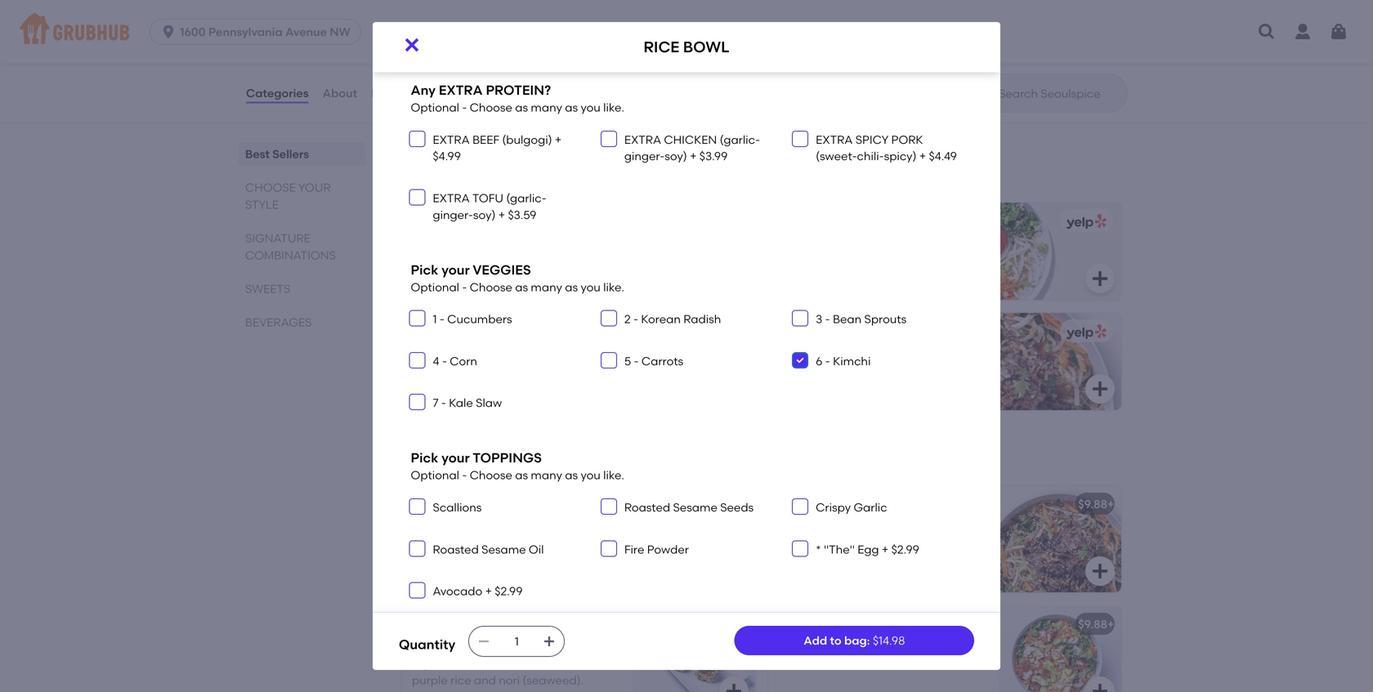 Task type: vqa. For each thing, say whether or not it's contained in the screenshot.
"Offers"
no



Task type: describe. For each thing, give the bounding box(es) containing it.
rice bowl button
[[402, 203, 828, 410]]

categories
[[246, 86, 309, 100]]

and down potato
[[778, 573, 800, 587]]

1 - cucumbers
[[433, 312, 512, 326]]

your
[[527, 641, 551, 654]]

$10 off offer valid on qualifying orders of $50 or more.
[[709, 41, 879, 91]]

white inside perfectly cooked sushi-grade white or purple rice.
[[576, 524, 606, 538]]

many for veggies
[[531, 280, 562, 294]]

you for protein?
[[581, 101, 601, 115]]

1 vertical spatial choose your style
[[399, 448, 588, 469]]

pick for pick your veggies
[[411, 262, 438, 278]]

sesame
[[778, 590, 821, 604]]

(garlic- for extra chicken (garlic- ginger-soy)
[[720, 133, 760, 147]]

$50
[[723, 77, 743, 91]]

$14.98
[[873, 634, 905, 648]]

0 horizontal spatial $2.99
[[495, 584, 523, 598]]

0 vertical spatial $2.99
[[891, 543, 919, 556]]

sesame for oil
[[482, 543, 526, 556]]

sprouts
[[864, 312, 907, 326]]

like. for pick your veggies
[[603, 280, 624, 294]]

sesame for seeds
[[673, 501, 718, 515]]

roasted for roasted sesame oil
[[433, 543, 479, 556]]

chili- inside extra spicy pork (sweet-chili-spicy) + $4.49
[[857, 149, 884, 163]]

slaw
[[476, 396, 502, 410]]

or inside the korean-style burrito!  your choice of ingredients wrapped in white or purple rice and nori (seaweed).
[[575, 657, 586, 671]]

orders for first
[[515, 60, 551, 74]]

1 yelp image from the top
[[1063, 214, 1107, 230]]

3
[[816, 312, 823, 326]]

sushi-
[[507, 524, 540, 538]]

oil
[[529, 543, 544, 556]]

gluten-
[[896, 524, 936, 538]]

1600 pennsylvania avenue nw button
[[150, 19, 368, 45]]

+ inside extra beef (bulgogi) + $4.99
[[555, 133, 562, 147]]

yelp image inside noodles button
[[1063, 324, 1107, 340]]

svg image for 7 - kale slaw
[[412, 397, 422, 407]]

any extra protein? optional - choose as many as you like.
[[411, 82, 624, 115]]

or inside perfectly cooked sushi-grade white or purple rice.
[[412, 540, 423, 554]]

tofu (garlic-ginger-soy) + $4.70
[[622, 14, 768, 44]]

any
[[411, 82, 436, 98]]

potato
[[778, 557, 816, 571]]

spicy pork (spicy-chili- sweet)
[[433, 14, 568, 44]]

0 vertical spatial delicious
[[844, 524, 893, 538]]

$9.88 + for hearty kale and crisp iceberg lettuce.
[[1078, 617, 1114, 631]]

1 vertical spatial choose
[[399, 448, 476, 469]]

your for veggies
[[442, 262, 470, 278]]

+ $3.59
[[496, 208, 537, 222]]

korean-style burrito!  your choice of ingredients wrapped in white or purple rice and nori (seaweed).
[[412, 641, 605, 688]]

like. for pick your toppings
[[603, 468, 624, 482]]

on for best
[[475, 174, 489, 188]]

4 - corn
[[433, 354, 477, 368]]

offer for $10
[[709, 60, 738, 74]]

perfectly
[[412, 524, 461, 538]]

- for 6 - kimchi
[[825, 354, 830, 368]]

best sellers most ordered on grubhub
[[399, 151, 542, 188]]

cucumbers
[[447, 312, 512, 326]]

extra for extra chicken (garlic- ginger-soy)
[[624, 133, 661, 147]]

$4.70
[[622, 31, 650, 44]]

optional for any extra protein?
[[411, 101, 459, 115]]

*
[[816, 543, 821, 556]]

in inside chewy and delicious gluten-free noodles (japchae) made from sweet potato starch, tossed with carrots and kale in a delicious soy-garlic- sesame marinade.
[[829, 573, 838, 587]]

radish
[[684, 312, 721, 326]]

spicy inside 'spicy pork (spicy-chili- sweet)'
[[433, 14, 466, 28]]

many for protein?
[[531, 101, 562, 115]]

salad
[[778, 617, 817, 631]]

categories button
[[245, 64, 310, 123]]

soy) inside "tofu (garlic-ginger-soy) + $4.70"
[[736, 14, 759, 28]]

- for 4 - corn
[[442, 354, 447, 368]]

on for $10
[[770, 60, 784, 74]]

1 vertical spatial delicious
[[851, 573, 900, 587]]

- for 1 - cucumbers
[[440, 312, 445, 326]]

4
[[433, 354, 439, 368]]

style
[[457, 641, 482, 654]]

avocado
[[433, 584, 482, 598]]

+ inside extra spicy pork (sweet-chili-spicy) + $4.49
[[919, 149, 926, 163]]

like. for any extra protein?
[[603, 101, 624, 115]]

signature
[[245, 231, 310, 245]]

- for 5 - carrots
[[634, 354, 639, 368]]

best for best sellers
[[245, 147, 270, 161]]

see
[[415, 109, 436, 123]]

veggies
[[473, 262, 531, 278]]

extra spicy pork (sweet-chili-spicy) + $4.49
[[816, 133, 957, 163]]

or inside $5 off offer valid on first orders of $25 or more.
[[415, 77, 427, 91]]

about button
[[322, 64, 358, 123]]

perfectly cooked sushi-grade white or purple rice.
[[412, 524, 606, 554]]

sweets
[[245, 282, 290, 296]]

offer for $5
[[415, 60, 444, 74]]

from
[[918, 540, 944, 554]]

seeds
[[720, 501, 754, 515]]

soy) for extra chicken (garlic- ginger-soy)
[[665, 149, 687, 163]]

- for 3 - bean sprouts
[[825, 312, 830, 326]]

svg image for crispy garlic
[[795, 502, 805, 512]]

of inside the korean-style burrito!  your choice of ingredients wrapped in white or purple rice and nori (seaweed).
[[594, 641, 605, 654]]

valid for $10 off
[[740, 60, 767, 74]]

0 horizontal spatial noodles
[[778, 501, 835, 514]]

iceberg
[[898, 641, 941, 654]]

- inside the pick your toppings optional - choose as many as you like.
[[462, 468, 467, 482]]

a
[[841, 573, 849, 587]]

to
[[830, 634, 842, 648]]

extra for extra spicy pork (sweet-chili-spicy) + $4.49
[[816, 133, 853, 147]]

and inside hearty kale and crisp iceberg lettuce.
[[844, 641, 866, 654]]

noodles button
[[842, 313, 1121, 410]]

1
[[433, 312, 437, 326]]

signature combinations
[[245, 231, 336, 262]]

2
[[624, 312, 631, 326]]

spicy)
[[884, 149, 917, 163]]

rice inside button
[[414, 357, 442, 370]]

ordered
[[428, 174, 473, 188]]

noodles inside button
[[854, 357, 911, 370]]

pick your toppings optional - choose as many as you like.
[[411, 450, 624, 482]]

beef
[[473, 133, 499, 147]]

in inside the korean-style burrito!  your choice of ingredients wrapped in white or purple rice and nori (seaweed).
[[530, 657, 540, 671]]

garlic-
[[926, 573, 963, 587]]

your inside the choose your style
[[298, 181, 331, 195]]

korean-
[[412, 641, 457, 654]]

$9.88 for korean-style burrito!  your choice of ingredients wrapped in white or purple rice and nori (seaweed).
[[712, 617, 741, 631]]

choice
[[554, 641, 592, 654]]

fire powder
[[624, 543, 689, 556]]

bean
[[833, 312, 862, 326]]

off for $10 off
[[730, 41, 745, 54]]

ginger- inside "tofu (garlic-ginger-soy) + $4.70"
[[696, 14, 736, 28]]

rice.
[[465, 540, 488, 554]]

you for veggies
[[581, 280, 601, 294]]

svg image for roasted sesame oil
[[412, 544, 422, 554]]

$3.99
[[700, 149, 728, 163]]

kale inside hearty kale and crisp iceberg lettuce.
[[818, 641, 841, 654]]

or inside $10 off offer valid on qualifying orders of $50 or more.
[[746, 77, 757, 91]]

1 vertical spatial style
[[534, 448, 588, 469]]

2 vertical spatial rice
[[412, 501, 439, 514]]

extra for extra tofu (garlic- ginger-soy)
[[433, 191, 470, 205]]

promo image for offer valid on first orders of $25 or more.
[[612, 53, 671, 112]]

roasted sesame oil
[[433, 543, 544, 556]]

(seaweed).
[[523, 674, 584, 688]]

sellers for best sellers most ordered on grubhub
[[441, 151, 498, 172]]

with
[[899, 557, 922, 571]]

optional for pick your toppings
[[411, 468, 459, 482]]

toppings
[[473, 450, 542, 466]]

tossed
[[859, 557, 896, 571]]

hearty
[[778, 641, 816, 654]]

soy-
[[903, 573, 926, 587]]

corn
[[450, 354, 477, 368]]

valid for $5 off
[[446, 60, 473, 74]]

7 - kale slaw
[[433, 396, 502, 410]]

crisp
[[869, 641, 896, 654]]

nori
[[499, 674, 520, 688]]

svg image for rice bowl
[[402, 35, 422, 55]]

6
[[816, 354, 823, 368]]

wrapped
[[477, 657, 527, 671]]

+ inside "tofu (garlic-ginger-soy) + $4.70"
[[762, 14, 768, 28]]

$3.59
[[508, 208, 537, 222]]

ginger- for extra tofu (garlic- ginger-soy)
[[433, 208, 473, 222]]

carrots
[[925, 557, 964, 571]]



Task type: locate. For each thing, give the bounding box(es) containing it.
your up seller
[[442, 450, 470, 466]]

orders
[[515, 60, 551, 74], [844, 60, 879, 74]]

pick up best seller
[[411, 450, 438, 466]]

or right the $50 at the right top of page
[[746, 77, 757, 91]]

1 orders from the left
[[515, 60, 551, 74]]

1600 pennsylvania avenue nw
[[180, 25, 351, 39]]

tofu up + $3.59 on the top left of page
[[472, 191, 503, 205]]

many down veggies
[[531, 280, 562, 294]]

promo image
[[612, 53, 671, 112], [906, 53, 966, 112]]

svg image for 1600 pennsylvania avenue nw
[[160, 24, 177, 40]]

$9.88 + for korean-style burrito!  your choice of ingredients wrapped in white or purple rice and nori (seaweed).
[[712, 617, 748, 631]]

2 vertical spatial bowl
[[442, 501, 477, 514]]

0 vertical spatial bowl
[[683, 38, 730, 56]]

$2.99 down roasted sesame oil
[[495, 584, 523, 598]]

optional down any
[[411, 101, 459, 115]]

sellers inside best sellers most ordered on grubhub
[[441, 151, 498, 172]]

1 horizontal spatial your
[[480, 448, 530, 469]]

your inside the pick your toppings optional - choose as many as you like.
[[442, 450, 470, 466]]

1 vertical spatial like.
[[603, 280, 624, 294]]

2 offer from the left
[[709, 60, 738, 74]]

noodles image
[[999, 486, 1121, 592]]

roasted up fire powder
[[624, 501, 670, 515]]

ginger- for extra chicken (garlic- ginger-soy)
[[624, 149, 665, 163]]

your left veggies
[[442, 262, 470, 278]]

extra up details
[[439, 82, 483, 98]]

1 vertical spatial ginger-
[[624, 149, 665, 163]]

and right to
[[844, 641, 866, 654]]

white right the 'grade'
[[576, 524, 606, 538]]

offer
[[415, 60, 444, 74], [709, 60, 738, 74]]

0 vertical spatial choose
[[245, 181, 296, 195]]

- inside pick your veggies optional - choose as many as you like.
[[462, 280, 467, 294]]

kale
[[449, 396, 473, 410]]

1 vertical spatial tofu
[[472, 191, 503, 205]]

or down choice
[[575, 657, 586, 671]]

1 vertical spatial chili-
[[857, 149, 884, 163]]

promo image down $4.70
[[612, 53, 671, 112]]

0 vertical spatial roasted
[[624, 501, 670, 515]]

0 vertical spatial of
[[553, 60, 564, 74]]

sweet)
[[433, 31, 470, 44]]

+
[[762, 14, 768, 28], [555, 133, 562, 147], [690, 149, 697, 163], [919, 149, 926, 163], [498, 208, 505, 222], [741, 497, 748, 511], [1108, 497, 1114, 511], [882, 543, 889, 556], [485, 584, 492, 598], [741, 617, 748, 631], [1108, 617, 1114, 631]]

best left seller
[[422, 481, 443, 492]]

3 - bean sprouts
[[816, 312, 907, 326]]

of left the $50 at the right top of page
[[709, 77, 720, 91]]

and down wrapped
[[474, 674, 496, 688]]

$9.88 for hearty kale and crisp iceberg lettuce.
[[1078, 617, 1108, 631]]

- right 1
[[440, 312, 445, 326]]

1600
[[180, 25, 206, 39]]

2 vertical spatial you
[[581, 468, 601, 482]]

0 horizontal spatial of
[[553, 60, 564, 74]]

like. inside the pick your toppings optional - choose as many as you like.
[[603, 468, 624, 482]]

1 vertical spatial sesame
[[482, 543, 526, 556]]

0 horizontal spatial valid
[[446, 60, 473, 74]]

2 choose from the top
[[470, 280, 512, 294]]

2 like. from the top
[[603, 280, 624, 294]]

rice bowl image
[[633, 486, 755, 592]]

1 vertical spatial rice bowl
[[414, 357, 480, 370]]

1 optional from the top
[[411, 101, 459, 115]]

1 promo image from the left
[[612, 53, 671, 112]]

1 choose from the top
[[470, 101, 512, 115]]

0 vertical spatial tofu
[[622, 14, 653, 28]]

2 vertical spatial rice bowl
[[412, 501, 477, 514]]

more. up see details
[[429, 77, 461, 91]]

extra tofu (garlic- ginger-soy)
[[433, 191, 547, 222]]

your
[[298, 181, 331, 195], [480, 448, 530, 469]]

(garlic-
[[656, 14, 696, 28], [720, 133, 760, 147], [506, 191, 547, 205]]

2 off from the left
[[730, 41, 745, 54]]

1 vertical spatial purple
[[412, 674, 448, 688]]

white inside the korean-style burrito!  your choice of ingredients wrapped in white or purple rice and nori (seaweed).
[[542, 657, 572, 671]]

optional inside any extra protein? optional - choose as many as you like.
[[411, 101, 459, 115]]

sellers down categories button
[[272, 147, 309, 161]]

1 horizontal spatial of
[[594, 641, 605, 654]]

your down best sellers
[[298, 181, 331, 195]]

0 vertical spatial chili-
[[541, 14, 568, 28]]

- right 6
[[825, 354, 830, 368]]

sellers for best sellers
[[272, 147, 309, 161]]

2 promo image from the left
[[906, 53, 966, 112]]

svg image for 1 - cucumbers
[[412, 314, 422, 323]]

2 optional from the top
[[411, 280, 459, 294]]

pork up the spicy)
[[891, 133, 923, 147]]

many inside the pick your toppings optional - choose as many as you like.
[[531, 468, 562, 482]]

0 horizontal spatial chili-
[[541, 14, 568, 28]]

best seller
[[422, 481, 472, 492]]

best inside best sellers most ordered on grubhub
[[399, 151, 437, 172]]

chili-
[[541, 14, 568, 28], [857, 149, 884, 163]]

1 vertical spatial of
[[709, 77, 720, 91]]

(garlic- inside "extra tofu (garlic- ginger-soy)"
[[506, 191, 547, 205]]

1 horizontal spatial in
[[829, 573, 838, 587]]

1 vertical spatial spicy
[[856, 133, 889, 147]]

svg image
[[1257, 22, 1277, 42], [1329, 22, 1349, 42], [160, 24, 177, 40], [402, 35, 422, 55], [412, 134, 422, 144], [795, 134, 805, 144], [412, 314, 422, 323], [604, 314, 614, 323], [604, 355, 614, 365], [412, 397, 422, 407], [795, 502, 805, 512], [412, 544, 422, 554], [412, 586, 422, 596], [543, 635, 556, 648]]

1 vertical spatial $2.99
[[495, 584, 523, 598]]

choose for veggies
[[470, 280, 512, 294]]

more. for qualifying
[[760, 77, 792, 91]]

nw
[[330, 25, 351, 39]]

pick your veggies optional - choose as many as you like.
[[411, 262, 624, 294]]

many down protein?
[[531, 101, 562, 115]]

2 valid from the left
[[740, 60, 767, 74]]

rice up the perfectly
[[412, 501, 439, 514]]

3 like. from the top
[[603, 468, 624, 482]]

0 vertical spatial you
[[581, 101, 601, 115]]

- right 7
[[441, 396, 446, 410]]

off inside $10 off offer valid on qualifying orders of $50 or more.
[[730, 41, 745, 54]]

you inside pick your veggies optional - choose as many as you like.
[[581, 280, 601, 294]]

qualifying
[[786, 60, 841, 74]]

1 vertical spatial choose
[[470, 280, 512, 294]]

1 horizontal spatial roasted
[[624, 501, 670, 515]]

1 horizontal spatial style
[[534, 448, 588, 469]]

$5 off offer valid on first orders of $25 or more.
[[415, 41, 586, 91]]

0 horizontal spatial in
[[530, 657, 540, 671]]

style up the 'grade'
[[534, 448, 588, 469]]

optional inside the pick your toppings optional - choose as many as you like.
[[411, 468, 459, 482]]

rice bowl
[[644, 38, 730, 56], [414, 357, 480, 370], [412, 501, 477, 514]]

1 vertical spatial many
[[531, 280, 562, 294]]

0 vertical spatial choose
[[470, 101, 512, 115]]

delicious up egg
[[844, 524, 893, 538]]

rice bowl up the $50 at the right top of page
[[644, 38, 730, 56]]

in left a
[[829, 573, 838, 587]]

ginger- inside extra chicken (garlic- ginger-soy)
[[624, 149, 665, 163]]

extra inside "extra tofu (garlic- ginger-soy)"
[[433, 191, 470, 205]]

korean
[[641, 312, 681, 326]]

2 many from the top
[[531, 280, 562, 294]]

-
[[462, 101, 467, 115], [462, 280, 467, 294], [440, 312, 445, 326], [633, 312, 638, 326], [825, 312, 830, 326], [442, 354, 447, 368], [634, 354, 639, 368], [825, 354, 830, 368], [441, 396, 446, 410], [462, 468, 467, 482]]

first
[[492, 60, 513, 74]]

0 horizontal spatial (garlic-
[[506, 191, 547, 205]]

more. inside $10 off offer valid on qualifying orders of $50 or more.
[[760, 77, 792, 91]]

3 you from the top
[[581, 468, 601, 482]]

or down the perfectly
[[412, 540, 423, 554]]

$9.88 + for chewy and delicious gluten-free noodles (japchae) made from sweet potato starch, tossed with carrots and kale in a delicious soy-garlic- sesame marinade.
[[1078, 497, 1114, 511]]

0 vertical spatial like.
[[603, 101, 624, 115]]

pick inside pick your veggies optional - choose as many as you like.
[[411, 262, 438, 278]]

spicy inside extra spicy pork (sweet-chili-spicy) + $4.49
[[856, 133, 889, 147]]

1 your from the top
[[442, 262, 470, 278]]

0 vertical spatial purple
[[426, 540, 462, 554]]

1 vertical spatial kale
[[818, 641, 841, 654]]

extra inside extra beef (bulgogi) + $4.99
[[433, 133, 470, 147]]

purple
[[426, 540, 462, 554], [412, 674, 448, 688]]

soy) down 'chicken'
[[665, 149, 687, 163]]

choose your style up signature
[[245, 181, 331, 212]]

of left $25
[[553, 60, 564, 74]]

your
[[442, 262, 470, 278], [442, 450, 470, 466]]

pick for pick your toppings
[[411, 450, 438, 466]]

- up 1 - cucumbers
[[462, 280, 467, 294]]

best
[[245, 147, 270, 161], [399, 151, 437, 172], [422, 481, 443, 492]]

$9.88
[[712, 497, 741, 511], [1078, 497, 1108, 511], [712, 617, 741, 631], [1078, 617, 1108, 631]]

you
[[581, 101, 601, 115], [581, 280, 601, 294], [581, 468, 601, 482]]

1 vertical spatial pick
[[411, 450, 438, 466]]

2 your from the top
[[442, 450, 470, 466]]

you inside the pick your toppings optional - choose as many as you like.
[[581, 468, 601, 482]]

extra
[[439, 82, 483, 98], [433, 133, 470, 147], [624, 133, 661, 147], [816, 133, 853, 147], [433, 191, 470, 205]]

of inside $10 off offer valid on qualifying orders of $50 or more.
[[709, 77, 720, 91]]

2 orders from the left
[[844, 60, 879, 74]]

optional inside pick your veggies optional - choose as many as you like.
[[411, 280, 459, 294]]

spicy up the spicy)
[[856, 133, 889, 147]]

on for $5
[[475, 60, 489, 74]]

extra inside extra chicken (garlic- ginger-soy)
[[624, 133, 661, 147]]

1 horizontal spatial choose your style
[[399, 448, 588, 469]]

carrots
[[642, 354, 683, 368]]

on inside $5 off offer valid on first orders of $25 or more.
[[475, 60, 489, 74]]

2 you from the top
[[581, 280, 601, 294]]

offer inside $10 off offer valid on qualifying orders of $50 or more.
[[709, 60, 738, 74]]

(spicy-
[[504, 14, 541, 28]]

$5
[[415, 41, 428, 54]]

0 vertical spatial your
[[442, 262, 470, 278]]

(garlic- inside "tofu (garlic-ginger-soy) + $4.70"
[[656, 14, 696, 28]]

fire
[[624, 543, 644, 556]]

pick up 1
[[411, 262, 438, 278]]

white up (seaweed).
[[542, 657, 572, 671]]

tofu inside "tofu (garlic-ginger-soy) + $4.70"
[[622, 14, 653, 28]]

pork inside extra spicy pork (sweet-chili-spicy) + $4.49
[[891, 133, 923, 147]]

kale
[[803, 573, 826, 587], [818, 641, 841, 654]]

valid down the sweet) on the top of page
[[446, 60, 473, 74]]

your down slaw
[[480, 448, 530, 469]]

0 vertical spatial rice
[[644, 38, 679, 56]]

ginger- down 'chicken'
[[624, 149, 665, 163]]

offer down $5
[[415, 60, 444, 74]]

ginger- down ordered
[[433, 208, 473, 222]]

0 vertical spatial many
[[531, 101, 562, 115]]

1 horizontal spatial $2.99
[[891, 543, 919, 556]]

roasted for roasted sesame seeds
[[624, 501, 670, 515]]

chewy and delicious gluten-free noodles (japchae) made from sweet potato starch, tossed with carrots and kale in a delicious soy-garlic- sesame marinade.
[[778, 524, 979, 604]]

$10
[[709, 41, 727, 54]]

1 vertical spatial optional
[[411, 280, 459, 294]]

off
[[431, 41, 446, 54], [730, 41, 745, 54]]

6 - kimchi
[[816, 354, 871, 368]]

choose inside any extra protein? optional - choose as many as you like.
[[470, 101, 512, 115]]

many for toppings
[[531, 468, 562, 482]]

choose down toppings
[[470, 468, 512, 482]]

0 vertical spatial kale
[[803, 573, 826, 587]]

0 vertical spatial pick
[[411, 262, 438, 278]]

rice bowl up 7
[[414, 357, 480, 370]]

0 horizontal spatial offer
[[415, 60, 444, 74]]

many down toppings
[[531, 468, 562, 482]]

style inside the choose your style
[[245, 198, 279, 212]]

1 vertical spatial in
[[530, 657, 540, 671]]

1 vertical spatial your
[[442, 450, 470, 466]]

5
[[624, 354, 631, 368]]

1 vertical spatial soy)
[[665, 149, 687, 163]]

valid inside $5 off offer valid on first orders of $25 or more.
[[446, 60, 473, 74]]

more. inside $5 off offer valid on first orders of $25 or more.
[[429, 77, 461, 91]]

choose inside pick your veggies optional - choose as many as you like.
[[470, 280, 512, 294]]

- right '5'
[[634, 354, 639, 368]]

sellers down beef
[[441, 151, 498, 172]]

you inside any extra protein? optional - choose as many as you like.
[[581, 101, 601, 115]]

pick inside the pick your toppings optional - choose as many as you like.
[[411, 450, 438, 466]]

choose for protein?
[[470, 101, 512, 115]]

2 vertical spatial like.
[[603, 468, 624, 482]]

off inside $5 off offer valid on first orders of $25 or more.
[[431, 41, 446, 54]]

2 vertical spatial soy)
[[473, 208, 496, 222]]

see details button
[[415, 102, 477, 131]]

spicy up the sweet) on the top of page
[[433, 14, 466, 28]]

roasted down the perfectly
[[433, 543, 479, 556]]

like. inside pick your veggies optional - choose as many as you like.
[[603, 280, 624, 294]]

best for best sellers most ordered on grubhub
[[399, 151, 437, 172]]

bowl right 4
[[444, 357, 480, 370]]

on
[[475, 60, 489, 74], [770, 60, 784, 74], [475, 174, 489, 188]]

many inside any extra protein? optional - choose as many as you like.
[[531, 101, 562, 115]]

0 vertical spatial your
[[298, 181, 331, 195]]

- right 4
[[442, 354, 447, 368]]

on inside $10 off offer valid on qualifying orders of $50 or more.
[[770, 60, 784, 74]]

0 vertical spatial noodles
[[854, 357, 911, 370]]

sweet
[[947, 540, 979, 554]]

more. for first
[[429, 77, 461, 91]]

1 like. from the top
[[603, 101, 624, 115]]

purple inside the korean-style burrito!  your choice of ingredients wrapped in white or purple rice and nori (seaweed).
[[412, 674, 448, 688]]

1 horizontal spatial white
[[576, 524, 606, 538]]

extra inside any extra protein? optional - choose as many as you like.
[[439, 82, 483, 98]]

white
[[576, 524, 606, 538], [542, 657, 572, 671]]

kale inside chewy and delicious gluten-free noodles (japchae) made from sweet potato starch, tossed with carrots and kale in a delicious soy-garlic- sesame marinade.
[[803, 573, 826, 587]]

1 horizontal spatial more.
[[760, 77, 792, 91]]

1 vertical spatial you
[[581, 280, 601, 294]]

kale left the bag:
[[818, 641, 841, 654]]

egg
[[858, 543, 879, 556]]

your inside pick your veggies optional - choose as many as you like.
[[442, 262, 470, 278]]

1 horizontal spatial promo image
[[906, 53, 966, 112]]

orders right qualifying
[[844, 60, 879, 74]]

(bulgogi)
[[502, 133, 552, 147]]

noodles
[[778, 540, 822, 554]]

protein?
[[486, 82, 551, 98]]

extra down ordered
[[433, 191, 470, 205]]

1 vertical spatial white
[[542, 657, 572, 671]]

0 horizontal spatial tofu
[[472, 191, 503, 205]]

rice left corn
[[414, 357, 442, 370]]

$4.99
[[433, 149, 461, 163]]

0 vertical spatial rice bowl
[[644, 38, 730, 56]]

tofu up $4.70
[[622, 14, 653, 28]]

in down your
[[530, 657, 540, 671]]

- for 7 - kale slaw
[[441, 396, 446, 410]]

chili- left $4.49 at the right
[[857, 149, 884, 163]]

optional up scallions
[[411, 468, 459, 482]]

noodles
[[854, 357, 911, 370], [778, 501, 835, 514]]

3 optional from the top
[[411, 468, 459, 482]]

soy) left $3.59
[[473, 208, 496, 222]]

1 valid from the left
[[446, 60, 473, 74]]

extra beef (bulgogi) + $4.99
[[433, 133, 562, 163]]

Search Seoulspice search field
[[997, 86, 1122, 101]]

0 vertical spatial optional
[[411, 101, 459, 115]]

best up most
[[399, 151, 437, 172]]

salad image
[[999, 606, 1121, 692]]

yelp image
[[1063, 214, 1107, 230], [1063, 324, 1107, 340]]

off for $5 off
[[431, 41, 446, 54]]

choose down protein?
[[470, 101, 512, 115]]

svg image for extra beef (bulgogi)
[[412, 134, 422, 144]]

- inside any extra protein? optional - choose as many as you like.
[[462, 101, 467, 115]]

and up "the"
[[819, 524, 841, 538]]

rice bowl inside rice bowl button
[[414, 357, 480, 370]]

chili- inside 'spicy pork (spicy-chili- sweet)'
[[541, 14, 568, 28]]

svg image for 5 - carrots
[[604, 355, 614, 365]]

2 vertical spatial many
[[531, 468, 562, 482]]

2 vertical spatial (garlic-
[[506, 191, 547, 205]]

choose inside the pick your toppings optional - choose as many as you like.
[[470, 468, 512, 482]]

soy) inside "extra tofu (garlic- ginger-soy)"
[[473, 208, 496, 222]]

of inside $5 off offer valid on first orders of $25 or more.
[[553, 60, 564, 74]]

choose down best sellers
[[245, 181, 296, 195]]

1 horizontal spatial ginger-
[[624, 149, 665, 163]]

0 horizontal spatial sesame
[[482, 543, 526, 556]]

soy) inside extra chicken (garlic- ginger-soy)
[[665, 149, 687, 163]]

many inside pick your veggies optional - choose as many as you like.
[[531, 280, 562, 294]]

1 off from the left
[[431, 41, 446, 54]]

of for $50
[[709, 77, 720, 91]]

1 vertical spatial bowl
[[444, 357, 480, 370]]

2 pick from the top
[[411, 450, 438, 466]]

svg image for avocado
[[412, 586, 422, 596]]

1 horizontal spatial tofu
[[622, 14, 653, 28]]

kale up sesame
[[803, 573, 826, 587]]

choose
[[245, 181, 296, 195], [399, 448, 476, 469]]

1 horizontal spatial off
[[730, 41, 745, 54]]

0 vertical spatial pork
[[469, 14, 501, 28]]

extra inside extra spicy pork (sweet-chili-spicy) + $4.49
[[816, 133, 853, 147]]

extra for extra beef (bulgogi) + $4.99
[[433, 133, 470, 147]]

2 horizontal spatial soy)
[[736, 14, 759, 28]]

promo image up $4.49 at the right
[[906, 53, 966, 112]]

chili- up $25
[[541, 14, 568, 28]]

pennsylvania
[[208, 25, 283, 39]]

sesame
[[673, 501, 718, 515], [482, 543, 526, 556]]

choose your style up seller
[[399, 448, 588, 469]]

0 horizontal spatial sellers
[[272, 147, 309, 161]]

korrito image
[[633, 606, 755, 692]]

best for best seller
[[422, 481, 443, 492]]

bowl down seller
[[442, 501, 477, 514]]

seller
[[445, 481, 472, 492]]

1 vertical spatial rice
[[414, 357, 442, 370]]

1 more. from the left
[[429, 77, 461, 91]]

garlic
[[854, 501, 887, 515]]

(garlic- inside extra chicken (garlic- ginger-soy)
[[720, 133, 760, 147]]

chicken
[[664, 133, 717, 147]]

bowl inside rice bowl button
[[444, 357, 480, 370]]

1 many from the top
[[531, 101, 562, 115]]

(garlic- for extra tofu (garlic- ginger-soy)
[[506, 191, 547, 205]]

3 choose from the top
[[470, 468, 512, 482]]

valid inside $10 off offer valid on qualifying orders of $50 or more.
[[740, 60, 767, 74]]

extra up $4.99
[[433, 133, 470, 147]]

pork left (spicy-
[[469, 14, 501, 28]]

bowl up the $50 at the right top of page
[[683, 38, 730, 56]]

offer inside $5 off offer valid on first orders of $25 or more.
[[415, 60, 444, 74]]

pork inside 'spicy pork (spicy-chili- sweet)'
[[469, 14, 501, 28]]

1 vertical spatial noodles
[[778, 501, 835, 514]]

more. down qualifying
[[760, 77, 792, 91]]

add to bag: $14.98
[[804, 634, 905, 648]]

ginger- up $10
[[696, 14, 736, 28]]

in
[[829, 573, 838, 587], [530, 657, 540, 671]]

rice left $10
[[644, 38, 679, 56]]

rice bowl down best seller
[[412, 501, 477, 514]]

you for toppings
[[581, 468, 601, 482]]

avenue
[[285, 25, 327, 39]]

1 horizontal spatial noodles
[[854, 357, 911, 370]]

reviews button
[[370, 64, 417, 123]]

0 horizontal spatial spicy
[[433, 14, 466, 28]]

1 pick from the top
[[411, 262, 438, 278]]

7
[[433, 396, 439, 410]]

roasted
[[624, 501, 670, 515], [433, 543, 479, 556]]

1 horizontal spatial choose
[[399, 448, 476, 469]]

off right $10
[[730, 41, 745, 54]]

- right 2
[[633, 312, 638, 326]]

0 horizontal spatial white
[[542, 657, 572, 671]]

choose inside the choose your style
[[245, 181, 296, 195]]

0 horizontal spatial ginger-
[[433, 208, 473, 222]]

Input item quantity number field
[[499, 627, 535, 656]]

like. inside any extra protein? optional - choose as many as you like.
[[603, 101, 624, 115]]

svg image for 2 - korean radish
[[604, 314, 614, 323]]

noodles up the 'chewy'
[[778, 501, 835, 514]]

noodles down 'sprouts'
[[854, 357, 911, 370]]

$2.99 up with at bottom
[[891, 543, 919, 556]]

- right see
[[462, 101, 467, 115]]

1 vertical spatial roasted
[[433, 543, 479, 556]]

purple inside perfectly cooked sushi-grade white or purple rice.
[[426, 540, 462, 554]]

of right choice
[[594, 641, 605, 654]]

svg image for extra spicy pork (sweet-chili-spicy)
[[795, 134, 805, 144]]

- for 2 - korean radish
[[633, 312, 638, 326]]

1 you from the top
[[581, 101, 601, 115]]

0 vertical spatial (garlic-
[[656, 14, 696, 28]]

0 horizontal spatial orders
[[515, 60, 551, 74]]

0 horizontal spatial choose your style
[[245, 181, 331, 212]]

2 yelp image from the top
[[1063, 324, 1107, 340]]

1 horizontal spatial (garlic-
[[656, 14, 696, 28]]

0 horizontal spatial roasted
[[433, 543, 479, 556]]

ginger- inside "extra tofu (garlic- ginger-soy)"
[[433, 208, 473, 222]]

0 horizontal spatial more.
[[429, 77, 461, 91]]

2 vertical spatial choose
[[470, 468, 512, 482]]

extra chicken (garlic- ginger-soy)
[[624, 133, 760, 163]]

2 horizontal spatial (garlic-
[[720, 133, 760, 147]]

of for $25
[[553, 60, 564, 74]]

soy) up the $50 at the right top of page
[[736, 14, 759, 28]]

scallions
[[433, 501, 482, 515]]

promo image for offer valid on qualifying orders of $50 or more.
[[906, 53, 966, 112]]

kimchi
[[833, 354, 871, 368]]

and inside the korean-style burrito!  your choice of ingredients wrapped in white or purple rice and nori (seaweed).
[[474, 674, 496, 688]]

1 vertical spatial pork
[[891, 133, 923, 147]]

$4.49
[[929, 149, 957, 163]]

choose for toppings
[[470, 468, 512, 482]]

on inside best sellers most ordered on grubhub
[[475, 174, 489, 188]]

0 horizontal spatial choose
[[245, 181, 296, 195]]

orders for qualifying
[[844, 60, 879, 74]]

main navigation navigation
[[0, 0, 1373, 64]]

delicious down tossed
[[851, 573, 900, 587]]

free
[[936, 524, 957, 538]]

tofu inside "extra tofu (garlic- ginger-soy)"
[[472, 191, 503, 205]]

hearty kale and crisp iceberg lettuce.
[[778, 641, 941, 671]]

pork
[[469, 14, 501, 28], [891, 133, 923, 147]]

0 vertical spatial white
[[576, 524, 606, 538]]

2 more. from the left
[[760, 77, 792, 91]]

- right 3 on the right of the page
[[825, 312, 830, 326]]

svg image inside 1600 pennsylvania avenue nw button
[[160, 24, 177, 40]]

on up "extra tofu (garlic- ginger-soy)" in the left of the page
[[475, 174, 489, 188]]

3 many from the top
[[531, 468, 562, 482]]

on left first
[[475, 60, 489, 74]]

svg image
[[604, 134, 614, 144], [412, 193, 422, 202], [1090, 269, 1110, 288], [795, 314, 805, 323], [412, 355, 422, 365], [795, 355, 805, 365], [1090, 379, 1110, 399], [412, 502, 422, 512], [604, 502, 614, 512], [604, 544, 614, 554], [795, 544, 805, 554], [1090, 561, 1110, 581], [478, 635, 491, 648], [724, 682, 744, 692], [1090, 682, 1110, 692]]

$9.88 +
[[712, 497, 748, 511], [1078, 497, 1114, 511], [712, 617, 748, 631], [1078, 617, 1114, 631]]

sesame down sushi-
[[482, 543, 526, 556]]

1 vertical spatial your
[[480, 448, 530, 469]]

soy) for extra tofu (garlic- ginger-soy)
[[473, 208, 496, 222]]

choose down veggies
[[470, 280, 512, 294]]

0 horizontal spatial style
[[245, 198, 279, 212]]

extra up the '(sweet-'
[[816, 133, 853, 147]]

$9.88 for chewy and delicious gluten-free noodles (japchae) made from sweet potato starch, tossed with carrots and kale in a delicious soy-garlic- sesame marinade.
[[1078, 497, 1108, 511]]

rice
[[451, 674, 471, 688]]

extra left 'chicken'
[[624, 133, 661, 147]]

valid up the $50 at the right top of page
[[740, 60, 767, 74]]

- up scallions
[[462, 468, 467, 482]]

your for toppings
[[442, 450, 470, 466]]

optional for pick your veggies
[[411, 280, 459, 294]]

1 offer from the left
[[415, 60, 444, 74]]

purple down the perfectly
[[426, 540, 462, 554]]

orders inside $10 off offer valid on qualifying orders of $50 or more.
[[844, 60, 879, 74]]

optional up 1
[[411, 280, 459, 294]]

off right $5
[[431, 41, 446, 54]]

on left qualifying
[[770, 60, 784, 74]]

1 horizontal spatial orders
[[844, 60, 879, 74]]

orders inside $5 off offer valid on first orders of $25 or more.
[[515, 60, 551, 74]]



